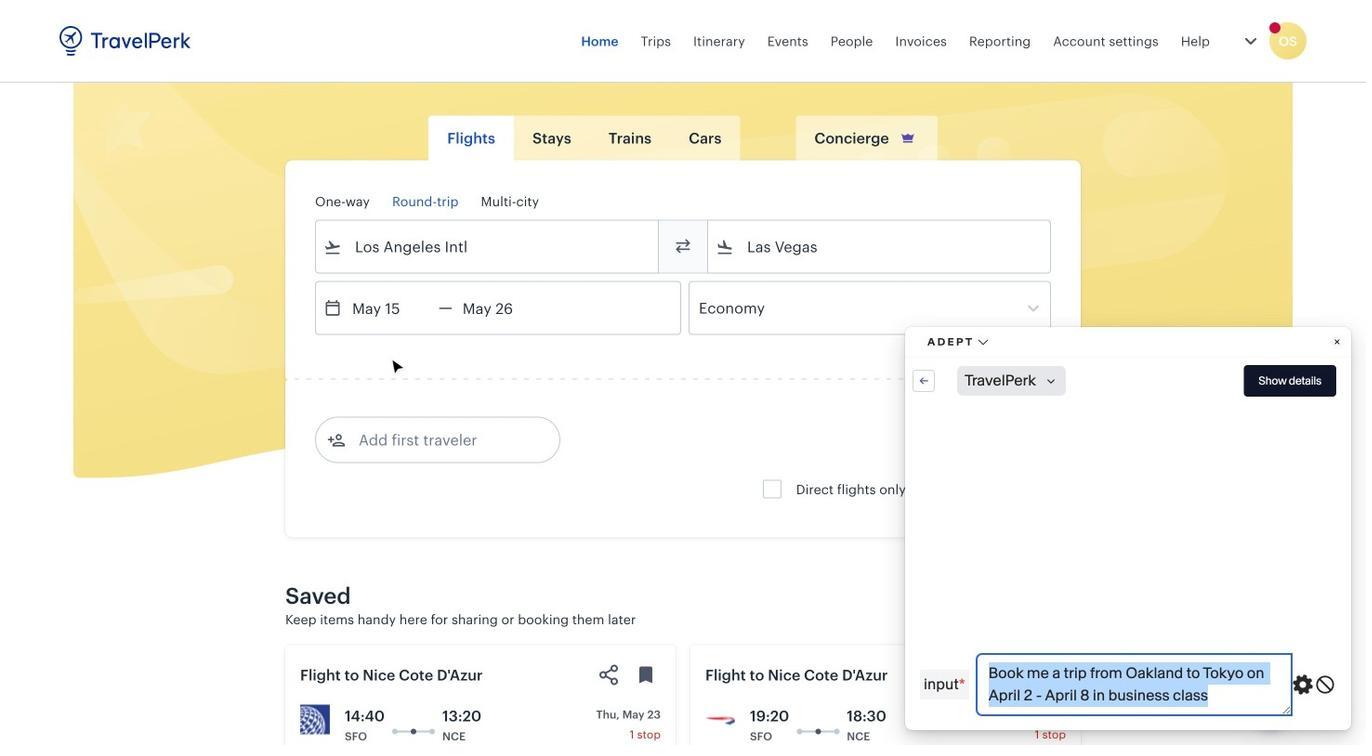 Task type: locate. For each thing, give the bounding box(es) containing it.
To search field
[[734, 232, 1026, 262]]

Return text field
[[453, 282, 549, 334]]

Add first traveler search field
[[346, 425, 539, 455]]

united airlines image
[[300, 705, 330, 735]]



Task type: describe. For each thing, give the bounding box(es) containing it.
From search field
[[342, 232, 634, 262]]

british airways image
[[706, 705, 735, 735]]

Depart text field
[[342, 282, 439, 334]]



